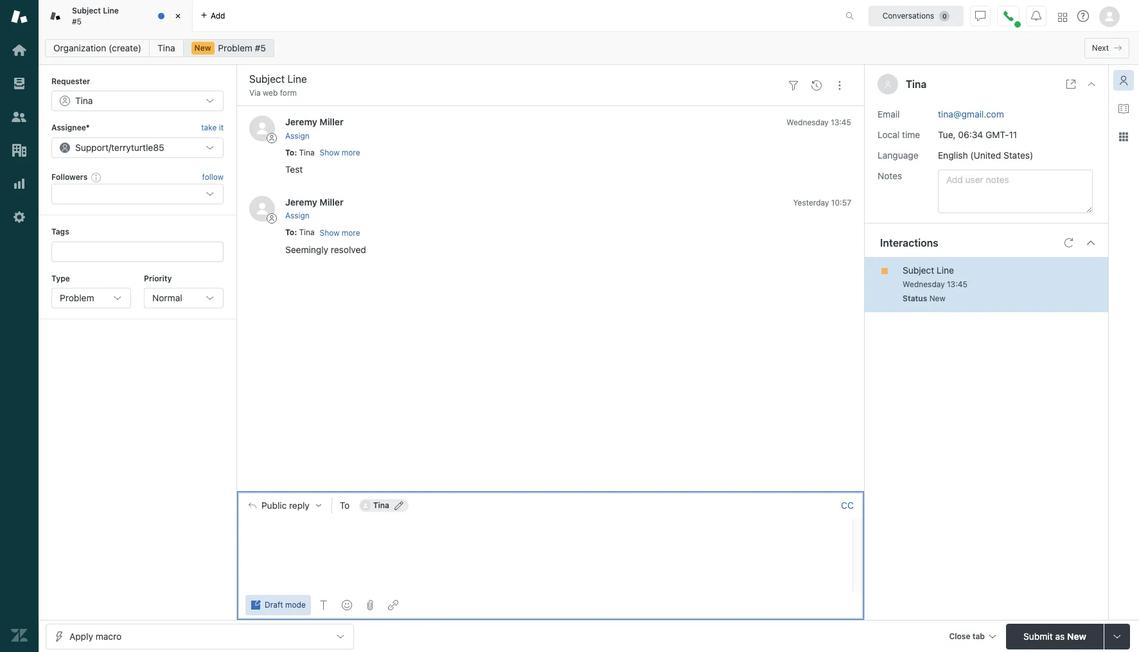 Task type: vqa. For each thing, say whether or not it's contained in the screenshot.
topmost ticket:
no



Task type: locate. For each thing, give the bounding box(es) containing it.
subject inside subject line #5
[[72, 6, 101, 15]]

1 vertical spatial assign button
[[285, 210, 310, 222]]

mode
[[285, 600, 306, 610]]

1 more from the top
[[342, 148, 360, 157]]

2 avatar image from the top
[[249, 196, 275, 222]]

1 vertical spatial miller
[[320, 197, 344, 208]]

13:45
[[831, 118, 851, 128], [947, 279, 968, 289]]

public
[[262, 501, 287, 511]]

1 avatar image from the top
[[249, 116, 275, 142]]

line up organization (create)
[[103, 6, 119, 15]]

1 vertical spatial assign
[[285, 211, 310, 221]]

0 horizontal spatial problem
[[60, 292, 94, 303]]

status
[[903, 293, 927, 303]]

1 vertical spatial wednesday
[[903, 279, 945, 289]]

1 jeremy from the top
[[285, 117, 317, 128]]

hide composer image
[[545, 486, 556, 497]]

to inside to : tina show more test
[[285, 148, 294, 157]]

main element
[[0, 0, 39, 652]]

11
[[1009, 129, 1017, 140]]

macro
[[96, 631, 122, 642]]

assign button up seemingly
[[285, 210, 310, 222]]

follow button
[[202, 172, 224, 183]]

2 : from the top
[[294, 228, 297, 237]]

problem for problem
[[60, 292, 94, 303]]

0 vertical spatial show more button
[[320, 147, 360, 159]]

Yesterday 10:57 text field
[[793, 198, 851, 208]]

0 vertical spatial #5
[[72, 16, 82, 26]]

time
[[902, 129, 920, 140]]

events image
[[812, 80, 822, 90]]

1 vertical spatial to
[[285, 228, 294, 237]]

0 vertical spatial subject
[[72, 6, 101, 15]]

1 vertical spatial jeremy miller assign
[[285, 197, 344, 221]]

assign
[[285, 131, 310, 141], [285, 211, 310, 221]]

filter image
[[789, 80, 799, 90]]

close image up tina link
[[172, 10, 184, 22]]

tue,
[[938, 129, 956, 140]]

assign up test
[[285, 131, 310, 141]]

more inside to : tina show more seemingly resolved
[[342, 228, 360, 238]]

1 vertical spatial :
[[294, 228, 297, 237]]

0 horizontal spatial 13:45
[[831, 118, 851, 128]]

1 vertical spatial line
[[937, 264, 954, 275]]

06:34
[[958, 129, 983, 140]]

0 vertical spatial miller
[[320, 117, 344, 128]]

problem inside popup button
[[60, 292, 94, 303]]

0 vertical spatial to
[[285, 148, 294, 157]]

0 horizontal spatial close image
[[172, 10, 184, 22]]

to inside to : tina show more seemingly resolved
[[285, 228, 294, 237]]

0 horizontal spatial wednesday
[[787, 118, 829, 128]]

1 vertical spatial avatar image
[[249, 196, 275, 222]]

1 vertical spatial 13:45
[[947, 279, 968, 289]]

jeremy for seemingly resolved
[[285, 197, 317, 208]]

local
[[878, 129, 900, 140]]

line inside subject line wednesday 13:45 status new
[[937, 264, 954, 275]]

show more button for test
[[320, 147, 360, 159]]

ticket actions image
[[835, 80, 845, 90]]

wednesday inside subject line wednesday 13:45 status new
[[903, 279, 945, 289]]

wednesday up status
[[903, 279, 945, 289]]

yesterday
[[793, 198, 829, 208]]

1 show from the top
[[320, 148, 340, 157]]

avatar image
[[249, 116, 275, 142], [249, 196, 275, 222]]

tina up seemingly
[[299, 228, 315, 237]]

0 vertical spatial assign button
[[285, 130, 310, 142]]

jeremy down the form
[[285, 117, 317, 128]]

jeremy miller assign for test
[[285, 117, 344, 141]]

show inside to : tina show more test
[[320, 148, 340, 157]]

new inside subject line wednesday 13:45 status new
[[930, 293, 946, 303]]

problem down add
[[218, 42, 252, 53]]

organization (create)
[[53, 42, 141, 53]]

0 vertical spatial assign
[[285, 131, 310, 141]]

1 vertical spatial more
[[342, 228, 360, 238]]

view more details image
[[1066, 79, 1076, 89]]

tina inside to : tina show more seemingly resolved
[[299, 228, 315, 237]]

: up seemingly
[[294, 228, 297, 237]]

take
[[201, 123, 217, 133]]

wednesday down events icon
[[787, 118, 829, 128]]

subject line wednesday 13:45 status new
[[903, 264, 968, 303]]

tina inside secondary element
[[157, 42, 175, 53]]

1 jeremy miller link from the top
[[285, 117, 344, 128]]

1 vertical spatial jeremy miller link
[[285, 197, 344, 208]]

1 : from the top
[[294, 148, 297, 157]]

format text image
[[319, 600, 329, 610]]

0 vertical spatial :
[[294, 148, 297, 157]]

2 vertical spatial new
[[1067, 631, 1087, 642]]

to up test
[[285, 148, 294, 157]]

0 vertical spatial show
[[320, 148, 340, 157]]

priority
[[144, 273, 172, 283]]

miller for test
[[320, 117, 344, 128]]

2 assign button from the top
[[285, 210, 310, 222]]

assign for seemingly resolved
[[285, 211, 310, 221]]

2 more from the top
[[342, 228, 360, 238]]

via web form
[[249, 88, 297, 98]]

tina down requester
[[75, 95, 93, 106]]

to for to
[[340, 500, 350, 511]]

: inside to : tina show more seemingly resolved
[[294, 228, 297, 237]]

problem
[[218, 42, 252, 53], [60, 292, 94, 303]]

0 vertical spatial avatar image
[[249, 116, 275, 142]]

1 vertical spatial show
[[320, 228, 340, 238]]

new right as
[[1067, 631, 1087, 642]]

0 vertical spatial jeremy miller link
[[285, 117, 344, 128]]

to : tina show more seemingly resolved
[[285, 228, 366, 255]]

1 vertical spatial problem
[[60, 292, 94, 303]]

1 miller from the top
[[320, 117, 344, 128]]

subject up organization
[[72, 6, 101, 15]]

to left tina@gmail.com image
[[340, 500, 350, 511]]

2 show from the top
[[320, 228, 340, 238]]

subject
[[72, 6, 101, 15], [903, 264, 934, 275]]

new down wednesday 13:45 text box
[[930, 293, 946, 303]]

0 vertical spatial problem
[[218, 42, 252, 53]]

close image right "view more details" image
[[1087, 79, 1097, 89]]

:
[[294, 148, 297, 157], [294, 228, 297, 237]]

insert emojis image
[[342, 600, 352, 610]]

0 horizontal spatial #5
[[72, 16, 82, 26]]

to for to : tina show more seemingly resolved
[[285, 228, 294, 237]]

0 horizontal spatial line
[[103, 6, 119, 15]]

add attachment image
[[365, 600, 375, 610]]

requester element
[[51, 91, 224, 111]]

assign up seemingly
[[285, 211, 310, 221]]

avatar image for seemingly resolved
[[249, 196, 275, 222]]

take it button
[[201, 122, 224, 135]]

assignee* element
[[51, 137, 224, 158]]

miller up to : tina show more test
[[320, 117, 344, 128]]

organization
[[53, 42, 106, 53]]

info on adding followers image
[[91, 172, 102, 182]]

1 horizontal spatial new
[[930, 293, 946, 303]]

jeremy miller link down the form
[[285, 117, 344, 128]]

tabs tab list
[[39, 0, 832, 32]]

2 horizontal spatial new
[[1067, 631, 1087, 642]]

#5 up organization
[[72, 16, 82, 26]]

2 jeremy from the top
[[285, 197, 317, 208]]

0 horizontal spatial subject
[[72, 6, 101, 15]]

problem down type in the top of the page
[[60, 292, 94, 303]]

close image
[[172, 10, 184, 22], [1087, 79, 1097, 89]]

#5
[[72, 16, 82, 26], [255, 42, 266, 53]]

1 horizontal spatial 13:45
[[947, 279, 968, 289]]

requester
[[51, 76, 90, 86]]

1 vertical spatial jeremy
[[285, 197, 317, 208]]

wednesday 13:45
[[787, 118, 851, 128]]

new
[[194, 43, 211, 53], [930, 293, 946, 303], [1067, 631, 1087, 642]]

user image
[[884, 80, 892, 88], [885, 81, 891, 88]]

2 jeremy miller assign from the top
[[285, 197, 344, 221]]

conversations button
[[869, 5, 964, 26]]

tab containing subject line
[[39, 0, 193, 32]]

jeremy miller link for test
[[285, 117, 344, 128]]

assign button for seemingly resolved
[[285, 210, 310, 222]]

organization (create) button
[[45, 39, 150, 57]]

miller
[[320, 117, 344, 128], [320, 197, 344, 208]]

to up seemingly
[[285, 228, 294, 237]]

1 horizontal spatial subject
[[903, 264, 934, 275]]

jeremy miller assign up to : tina show more seemingly resolved at top left
[[285, 197, 344, 221]]

1 horizontal spatial line
[[937, 264, 954, 275]]

1 assign from the top
[[285, 131, 310, 141]]

1 jeremy miller assign from the top
[[285, 117, 344, 141]]

public reply button
[[237, 492, 331, 519]]

1 assign button from the top
[[285, 130, 310, 142]]

draft mode button
[[245, 595, 311, 616]]

1 vertical spatial subject
[[903, 264, 934, 275]]

followers element
[[51, 184, 224, 204]]

customers image
[[11, 109, 28, 125]]

zendesk image
[[11, 627, 28, 644]]

tina right the (create)
[[157, 42, 175, 53]]

0 vertical spatial jeremy
[[285, 117, 317, 128]]

followers
[[51, 172, 88, 182]]

line inside subject line #5
[[103, 6, 119, 15]]

problem for problem #5
[[218, 42, 252, 53]]

tina up time
[[906, 78, 927, 90]]

1 vertical spatial new
[[930, 293, 946, 303]]

tina right tina@gmail.com image
[[373, 501, 389, 510]]

close tab
[[949, 631, 985, 641]]

tina
[[157, 42, 175, 53], [906, 78, 927, 90], [75, 95, 93, 106], [299, 148, 315, 157], [299, 228, 315, 237], [373, 501, 389, 510]]

show for seemingly
[[320, 228, 340, 238]]

#5 inside secondary element
[[255, 42, 266, 53]]

1 horizontal spatial #5
[[255, 42, 266, 53]]

new down add popup button
[[194, 43, 211, 53]]

jeremy miller link
[[285, 117, 344, 128], [285, 197, 344, 208]]

add
[[211, 11, 225, 20]]

2 miller from the top
[[320, 197, 344, 208]]

miller up to : tina show more seemingly resolved at top left
[[320, 197, 344, 208]]

0 vertical spatial new
[[194, 43, 211, 53]]

jeremy down test
[[285, 197, 317, 208]]

support / terryturtle85
[[75, 142, 164, 153]]

0 vertical spatial wednesday
[[787, 118, 829, 128]]

problem inside secondary element
[[218, 42, 252, 53]]

2 show more button from the top
[[320, 227, 360, 239]]

1 show more button from the top
[[320, 147, 360, 159]]

add button
[[193, 0, 233, 31]]

assign button up test
[[285, 130, 310, 142]]

1 vertical spatial show more button
[[320, 227, 360, 239]]

to
[[285, 148, 294, 157], [285, 228, 294, 237], [340, 500, 350, 511]]

tags
[[51, 227, 69, 237]]

jeremy miller link down test
[[285, 197, 344, 208]]

tina inside requester element
[[75, 95, 93, 106]]

tina up test
[[299, 148, 315, 157]]

form
[[280, 88, 297, 98]]

subject inside subject line wednesday 13:45 status new
[[903, 264, 934, 275]]

miller for seemingly
[[320, 197, 344, 208]]

jeremy miller link for seemingly
[[285, 197, 344, 208]]

tina inside to : tina show more test
[[299, 148, 315, 157]]

1 horizontal spatial wednesday
[[903, 279, 945, 289]]

: inside to : tina show more test
[[294, 148, 297, 157]]

more inside to : tina show more test
[[342, 148, 360, 157]]

: for seemingly resolved
[[294, 228, 297, 237]]

tina link
[[149, 39, 184, 57]]

1 vertical spatial #5
[[255, 42, 266, 53]]

jeremy
[[285, 117, 317, 128], [285, 197, 317, 208]]

jeremy miller assign
[[285, 117, 344, 141], [285, 197, 344, 221]]

tab
[[39, 0, 193, 32]]

organizations image
[[11, 142, 28, 159]]

edit user image
[[395, 501, 404, 510]]

submit
[[1024, 631, 1053, 642]]

tab
[[973, 631, 985, 641]]

knowledge image
[[1119, 103, 1129, 114]]

show for test
[[320, 148, 340, 157]]

1 horizontal spatial problem
[[218, 42, 252, 53]]

0 vertical spatial close image
[[172, 10, 184, 22]]

get help image
[[1078, 10, 1089, 22]]

button displays agent's chat status as invisible. image
[[976, 11, 986, 21]]

to for to : tina show more test
[[285, 148, 294, 157]]

2 assign from the top
[[285, 211, 310, 221]]

0 vertical spatial 13:45
[[831, 118, 851, 128]]

0 horizontal spatial new
[[194, 43, 211, 53]]

0 vertical spatial more
[[342, 148, 360, 157]]

notifications image
[[1031, 11, 1042, 21]]

gmt-
[[986, 129, 1009, 140]]

reply
[[289, 501, 310, 511]]

wednesday
[[787, 118, 829, 128], [903, 279, 945, 289]]

submit as new
[[1024, 631, 1087, 642]]

jeremy miller assign up to : tina show more test
[[285, 117, 344, 141]]

avatar image for test
[[249, 116, 275, 142]]

0 vertical spatial line
[[103, 6, 119, 15]]

#5 up via
[[255, 42, 266, 53]]

more for test
[[342, 148, 360, 157]]

: up test
[[294, 148, 297, 157]]

assign button
[[285, 130, 310, 142], [285, 210, 310, 222]]

show inside to : tina show more seemingly resolved
[[320, 228, 340, 238]]

0 vertical spatial jeremy miller assign
[[285, 117, 344, 141]]

2 jeremy miller link from the top
[[285, 197, 344, 208]]

more
[[342, 148, 360, 157], [342, 228, 360, 238]]

2 vertical spatial to
[[340, 500, 350, 511]]

show
[[320, 148, 340, 157], [320, 228, 340, 238]]

line up wednesday 13:45 text box
[[937, 264, 954, 275]]

line
[[103, 6, 119, 15], [937, 264, 954, 275]]

1 vertical spatial close image
[[1087, 79, 1097, 89]]

states)
[[1004, 149, 1034, 160]]

show more button for seemingly
[[320, 227, 360, 239]]

show more button
[[320, 147, 360, 159], [320, 227, 360, 239]]

subject up wednesday 13:45 text box
[[903, 264, 934, 275]]



Task type: describe. For each thing, give the bounding box(es) containing it.
next button
[[1085, 38, 1130, 58]]

resolved
[[331, 244, 366, 255]]

tue, 06:34 gmt-11
[[938, 129, 1017, 140]]

Add user notes text field
[[938, 169, 1093, 213]]

tags element
[[51, 241, 224, 262]]

secondary element
[[39, 35, 1139, 61]]

close
[[949, 631, 971, 641]]

close tab button
[[944, 624, 1001, 651]]

close image inside tab
[[172, 10, 184, 22]]

10:57
[[831, 198, 851, 208]]

zendesk support image
[[11, 8, 28, 25]]

interactions
[[880, 237, 939, 248]]

draft mode
[[265, 600, 306, 610]]

assignee*
[[51, 123, 90, 133]]

english (united states)
[[938, 149, 1034, 160]]

displays possible ticket submission types image
[[1112, 631, 1123, 642]]

email
[[878, 108, 900, 119]]

conversationlabel log
[[236, 106, 864, 492]]

: for test
[[294, 148, 297, 157]]

support
[[75, 142, 109, 153]]

more for seemingly resolved
[[342, 228, 360, 238]]

follow
[[202, 172, 224, 182]]

jeremy miller assign for seemingly
[[285, 197, 344, 221]]

1 horizontal spatial close image
[[1087, 79, 1097, 89]]

cc
[[841, 500, 854, 511]]

subject for subject line #5
[[72, 6, 101, 15]]

assign button for test
[[285, 130, 310, 142]]

13:45 inside conversationlabel log
[[831, 118, 851, 128]]

Wednesday 13:45 text field
[[787, 118, 851, 128]]

add link (cmd k) image
[[388, 600, 398, 610]]

subject line #5
[[72, 6, 119, 26]]

type
[[51, 273, 70, 283]]

to : tina show more test
[[285, 148, 360, 175]]

Subject field
[[247, 71, 780, 87]]

problem button
[[51, 288, 131, 308]]

apply macro
[[69, 631, 122, 642]]

(united
[[971, 149, 1001, 160]]

jeremy for test
[[285, 117, 317, 128]]

conversations
[[883, 11, 935, 20]]

draft
[[265, 600, 283, 610]]

tina@gmail.com
[[938, 108, 1004, 119]]

public reply
[[262, 501, 310, 511]]

via
[[249, 88, 261, 98]]

normal
[[152, 292, 182, 303]]

local time
[[878, 129, 920, 140]]

test
[[285, 164, 303, 175]]

problem #5
[[218, 42, 266, 53]]

apply
[[69, 631, 93, 642]]

english
[[938, 149, 968, 160]]

as
[[1055, 631, 1065, 642]]

assign for test
[[285, 131, 310, 141]]

language
[[878, 149, 919, 160]]

it
[[219, 123, 224, 133]]

normal button
[[144, 288, 224, 308]]

/
[[109, 142, 111, 153]]

line for subject line wednesday 13:45 status new
[[937, 264, 954, 275]]

customer context image
[[1119, 75, 1129, 85]]

subject for subject line wednesday 13:45 status new
[[903, 264, 934, 275]]

apps image
[[1119, 132, 1129, 142]]

line for subject line #5
[[103, 6, 119, 15]]

Wednesday 13:45 text field
[[903, 279, 968, 289]]

notes
[[878, 170, 902, 181]]

seemingly
[[285, 244, 328, 255]]

views image
[[11, 75, 28, 92]]

reporting image
[[11, 175, 28, 192]]

next
[[1092, 43, 1109, 53]]

(create)
[[109, 42, 141, 53]]

tina@gmail.com image
[[360, 501, 371, 511]]

zendesk products image
[[1058, 13, 1067, 22]]

yesterday 10:57
[[793, 198, 851, 208]]

13:45 inside subject line wednesday 13:45 status new
[[947, 279, 968, 289]]

get started image
[[11, 42, 28, 58]]

cc button
[[841, 500, 854, 511]]

#5 inside subject line #5
[[72, 16, 82, 26]]

take it
[[201, 123, 224, 133]]

terryturtle85
[[111, 142, 164, 153]]

admin image
[[11, 209, 28, 226]]

wednesday inside conversationlabel log
[[787, 118, 829, 128]]

new inside secondary element
[[194, 43, 211, 53]]

web
[[263, 88, 278, 98]]



